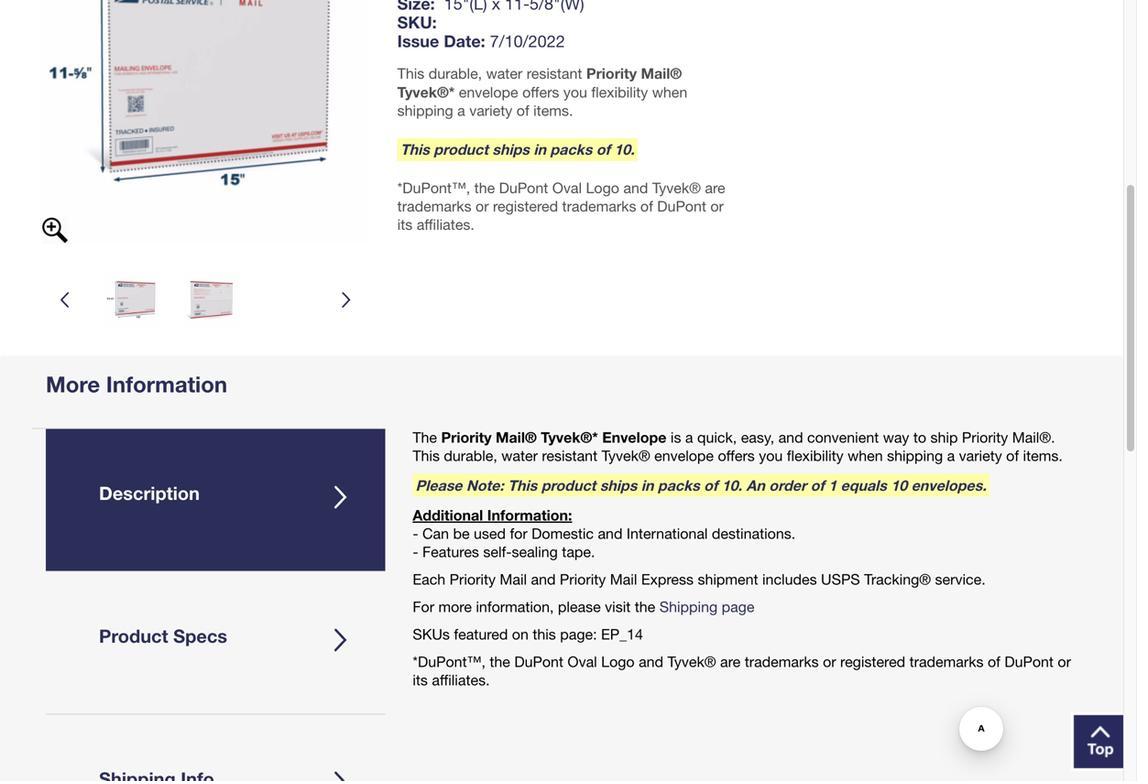Task type: vqa. For each thing, say whether or not it's contained in the screenshot.
 image to the right
no



Task type: describe. For each thing, give the bounding box(es) containing it.
0 vertical spatial are
[[705, 180, 725, 197]]

priority up the "more"
[[450, 571, 496, 588]]

2 mail from the left
[[610, 571, 637, 588]]

priority inside priority mail® tyvek®*
[[586, 64, 637, 82]]

priority up for more information, please visit the shipping page on the bottom
[[560, 571, 606, 588]]

each
[[413, 571, 446, 588]]

skus
[[413, 626, 450, 643]]

1 vertical spatial affiliates.
[[432, 672, 490, 689]]

for more information, please visit the shipping page
[[413, 599, 755, 616]]

skus featured on this page: ep_14
[[413, 626, 643, 643]]

0 vertical spatial *dupont™, the dupont oval logo and tyvek® are trademarks or registered trademarks of dupont or its affiliates.
[[397, 180, 725, 233]]

0 vertical spatial logo
[[586, 180, 619, 197]]

used
[[474, 525, 506, 542]]

1 vertical spatial mail®
[[496, 428, 537, 446]]

please note: this product ships in packs of 10. an order of 1 equals 10 envelopes.
[[416, 476, 987, 494]]

0 vertical spatial in
[[534, 140, 546, 158]]

for
[[510, 525, 528, 542]]

shipping page link
[[660, 599, 755, 616]]

date:
[[444, 31, 485, 51]]

mail®.
[[1012, 429, 1055, 446]]

1 vertical spatial the
[[635, 599, 655, 616]]

featured
[[454, 626, 508, 643]]

water inside is a quick, easy, and convenient way to ship priority mail®. this durable, water resistant tyvek® envelope offers you flexibility when shipping a variety of items.
[[501, 448, 538, 464]]

to
[[914, 429, 927, 446]]

items. inside is a quick, easy, and convenient way to ship priority mail®. this durable, water resistant tyvek® envelope offers you flexibility when shipping a variety of items.
[[1023, 448, 1063, 464]]

product specs
[[99, 625, 227, 647]]

priority mail® tyvek envelope image
[[41, 0, 370, 244]]

this product ships in packs of 10.
[[400, 140, 635, 158]]

10
[[891, 476, 907, 494]]

1 vertical spatial 10.
[[722, 476, 742, 494]]

be
[[453, 525, 470, 542]]

is a quick, easy, and convenient way to ship priority mail®. this durable, water resistant tyvek® envelope offers you flexibility when shipping a variety of items.
[[413, 429, 1063, 464]]

of inside is a quick, easy, and convenient way to ship priority mail®. this durable, water resistant tyvek® envelope offers you flexibility when shipping a variety of items.
[[1006, 448, 1019, 464]]

for
[[413, 599, 434, 616]]

issue
[[397, 31, 439, 51]]

2 horizontal spatial a
[[947, 448, 955, 464]]

0 vertical spatial oval
[[552, 180, 582, 197]]

information:
[[487, 506, 572, 524]]

2 - from the top
[[413, 544, 418, 561]]

2 vertical spatial the
[[490, 654, 510, 671]]

1 vertical spatial logo
[[601, 654, 635, 671]]

self-
[[483, 544, 512, 561]]

priority mail® tyvek®*
[[397, 64, 682, 101]]

0 horizontal spatial 10.
[[614, 140, 635, 158]]

order
[[769, 476, 807, 494]]

can
[[422, 525, 449, 542]]

priority right the
[[441, 428, 492, 446]]

description button
[[46, 429, 385, 571]]

0 vertical spatial registered
[[493, 198, 558, 215]]

information,
[[476, 599, 554, 616]]

destinations.
[[712, 525, 796, 542]]

convenient
[[807, 429, 879, 446]]

sku:
[[397, 12, 437, 32]]

sealing
[[512, 544, 558, 561]]

1 vertical spatial oval
[[568, 654, 597, 671]]

more
[[46, 371, 100, 397]]

this
[[533, 626, 556, 643]]

ship
[[931, 429, 958, 446]]

this durable, water resistant
[[397, 65, 586, 82]]

a inside the envelope offers you flexibility when shipping a variety of items.
[[457, 102, 465, 119]]

durable, inside is a quick, easy, and convenient way to ship priority mail®. this durable, water resistant tyvek® envelope offers you flexibility when shipping a variety of items.
[[444, 448, 497, 464]]

and inside is a quick, easy, and convenient way to ship priority mail®. this durable, water resistant tyvek® envelope offers you flexibility when shipping a variety of items.
[[779, 429, 803, 446]]

0 horizontal spatial product
[[434, 140, 488, 158]]

priority inside is a quick, easy, and convenient way to ship priority mail®. this durable, water resistant tyvek® envelope offers you flexibility when shipping a variety of items.
[[962, 429, 1008, 446]]

page:
[[560, 626, 597, 643]]

0 vertical spatial packs
[[550, 140, 592, 158]]

more
[[438, 599, 472, 616]]

variety inside is a quick, easy, and convenient way to ship priority mail®. this durable, water resistant tyvek® envelope offers you flexibility when shipping a variety of items.
[[959, 448, 1002, 464]]

envelope inside is a quick, easy, and convenient way to ship priority mail®. this durable, water resistant tyvek® envelope offers you flexibility when shipping a variety of items.
[[654, 448, 714, 464]]

easy,
[[741, 429, 774, 446]]

0 vertical spatial durable,
[[429, 65, 482, 82]]

express
[[641, 571, 694, 588]]

1 - from the top
[[413, 525, 418, 542]]

0 horizontal spatial ships
[[492, 140, 530, 158]]

you inside is a quick, easy, and convenient way to ship priority mail®. this durable, water resistant tyvek® envelope offers you flexibility when shipping a variety of items.
[[759, 448, 783, 464]]

shipping inside is a quick, easy, and convenient way to ship priority mail®. this durable, water resistant tyvek® envelope offers you flexibility when shipping a variety of items.
[[887, 448, 943, 464]]

1 vertical spatial registered
[[840, 654, 906, 671]]

back to top image
[[1071, 713, 1123, 772]]

you inside the envelope offers you flexibility when shipping a variety of items.
[[563, 84, 587, 101]]

of inside the envelope offers you flexibility when shipping a variety of items.
[[517, 102, 529, 119]]

mail® inside priority mail® tyvek®*
[[641, 64, 682, 82]]

includes
[[762, 571, 817, 588]]

information
[[106, 371, 227, 397]]

way
[[883, 429, 909, 446]]

offers inside the envelope offers you flexibility when shipping a variety of items.
[[522, 84, 559, 101]]

features
[[422, 544, 479, 561]]

visit
[[605, 599, 631, 616]]

1 vertical spatial tyvek®*
[[541, 428, 598, 446]]



Task type: locate. For each thing, give the bounding box(es) containing it.
mail®
[[641, 64, 682, 82], [496, 428, 537, 446]]

mail up information,
[[500, 571, 527, 588]]

tyvek®
[[652, 180, 701, 197], [602, 448, 650, 464], [668, 654, 716, 671]]

1 vertical spatial are
[[720, 654, 741, 671]]

1 mail from the left
[[500, 571, 527, 588]]

and
[[624, 180, 648, 197], [779, 429, 803, 446], [598, 525, 623, 542], [531, 571, 556, 588], [639, 654, 664, 671]]

1 horizontal spatial envelope
[[654, 448, 714, 464]]

packs
[[550, 140, 592, 158], [658, 476, 700, 494]]

tyvek®* down issue
[[397, 83, 455, 101]]

1 horizontal spatial registered
[[840, 654, 906, 671]]

0 horizontal spatial items.
[[533, 102, 573, 119]]

this
[[397, 65, 425, 82], [400, 140, 430, 158], [413, 448, 440, 464], [508, 476, 537, 494]]

flexibility inside the envelope offers you flexibility when shipping a variety of items.
[[591, 84, 648, 101]]

offers inside is a quick, easy, and convenient way to ship priority mail®. this durable, water resistant tyvek® envelope offers you flexibility when shipping a variety of items.
[[718, 448, 755, 464]]

priority
[[586, 64, 637, 82], [441, 428, 492, 446], [962, 429, 1008, 446], [450, 571, 496, 588], [560, 571, 606, 588]]

the
[[474, 180, 495, 197], [635, 599, 655, 616], [490, 654, 510, 671]]

tyvek® inside is a quick, easy, and convenient way to ship priority mail®. this durable, water resistant tyvek® envelope offers you flexibility when shipping a variety of items.
[[602, 448, 650, 464]]

in
[[534, 140, 546, 158], [641, 476, 654, 494]]

specs
[[173, 625, 227, 647]]

0 vertical spatial envelope
[[459, 84, 518, 101]]

0 vertical spatial shipping
[[397, 102, 453, 119]]

product
[[99, 625, 168, 647]]

please
[[416, 476, 462, 494]]

*dupont™,
[[397, 180, 470, 197], [413, 654, 486, 671]]

when inside is a quick, easy, and convenient way to ship priority mail®. this durable, water resistant tyvek® envelope offers you flexibility when shipping a variety of items.
[[848, 448, 883, 464]]

is
[[671, 429, 681, 446]]

the right visit
[[635, 599, 655, 616]]

0 horizontal spatial offers
[[522, 84, 559, 101]]

0 vertical spatial you
[[563, 84, 587, 101]]

the down 'featured'
[[490, 654, 510, 671]]

*dupont™, the dupont oval logo and tyvek® are trademarks or registered trademarks of dupont or its affiliates.
[[397, 180, 725, 233], [413, 654, 1071, 689]]

variety
[[469, 102, 513, 119], [959, 448, 1002, 464]]

product specs button
[[46, 572, 385, 714]]

1 horizontal spatial mail
[[610, 571, 637, 588]]

tyvek®* left envelope
[[541, 428, 598, 446]]

items. inside the envelope offers you flexibility when shipping a variety of items.
[[533, 102, 573, 119]]

1 horizontal spatial a
[[685, 429, 693, 446]]

10.
[[614, 140, 635, 158], [722, 476, 742, 494]]

0 vertical spatial tyvek®*
[[397, 83, 455, 101]]

on
[[512, 626, 529, 643]]

durable, up note:
[[444, 448, 497, 464]]

0 horizontal spatial registered
[[493, 198, 558, 215]]

in down envelope
[[641, 476, 654, 494]]

and inside 'additional information: - can be used for domestic and international destinations. - features self-sealing tape.'
[[598, 525, 623, 542]]

1 horizontal spatial items.
[[1023, 448, 1063, 464]]

oval down page:
[[568, 654, 597, 671]]

0 horizontal spatial mail
[[500, 571, 527, 588]]

more information
[[46, 371, 227, 397]]

packs down the envelope offers you flexibility when shipping a variety of items. at top
[[550, 140, 592, 158]]

0 vertical spatial product
[[434, 140, 488, 158]]

0 vertical spatial mail®
[[641, 64, 682, 82]]

0 vertical spatial affiliates.
[[417, 216, 475, 233]]

ships down the envelope offers you flexibility when shipping a variety of items. at top
[[492, 140, 530, 158]]

variety inside the envelope offers you flexibility when shipping a variety of items.
[[469, 102, 513, 119]]

page
[[722, 599, 755, 616]]

shipping
[[660, 599, 718, 616]]

0 vertical spatial -
[[413, 525, 418, 542]]

description
[[99, 482, 200, 504]]

envelope inside the envelope offers you flexibility when shipping a variety of items.
[[459, 84, 518, 101]]

packs down the is
[[658, 476, 700, 494]]

tape.
[[562, 544, 595, 561]]

0 vertical spatial the
[[474, 180, 495, 197]]

mail up visit
[[610, 571, 637, 588]]

- up the each
[[413, 544, 418, 561]]

1 horizontal spatial product
[[541, 476, 596, 494]]

1 vertical spatial tyvek®
[[602, 448, 650, 464]]

water down 7/10/2022
[[486, 65, 523, 82]]

or
[[476, 198, 489, 215], [711, 198, 724, 215], [823, 654, 836, 671], [1058, 654, 1071, 671]]

0 vertical spatial ships
[[492, 140, 530, 158]]

ships up 'additional information: - can be used for domestic and international destinations. - features self-sealing tape.'
[[600, 476, 637, 494]]

1 vertical spatial packs
[[658, 476, 700, 494]]

0 horizontal spatial mail®
[[496, 428, 537, 446]]

0 vertical spatial offers
[[522, 84, 559, 101]]

envelope
[[602, 428, 667, 446]]

1 vertical spatial in
[[641, 476, 654, 494]]

ep_14
[[601, 626, 643, 643]]

1 vertical spatial offers
[[718, 448, 755, 464]]

water
[[486, 65, 523, 82], [501, 448, 538, 464]]

flexibility inside is a quick, easy, and convenient way to ship priority mail®. this durable, water resistant tyvek® envelope offers you flexibility when shipping a variety of items.
[[787, 448, 844, 464]]

equals
[[841, 476, 887, 494]]

variety down this durable, water resistant
[[469, 102, 513, 119]]

0 vertical spatial *dupont™,
[[397, 180, 470, 197]]

product down this durable, water resistant
[[434, 140, 488, 158]]

product
[[434, 140, 488, 158], [541, 476, 596, 494]]

1 horizontal spatial offers
[[718, 448, 755, 464]]

shipping
[[397, 102, 453, 119], [887, 448, 943, 464]]

envelope down this durable, water resistant
[[459, 84, 518, 101]]

an
[[746, 476, 765, 494]]

durable, down the date:
[[429, 65, 482, 82]]

1 vertical spatial its
[[413, 672, 428, 689]]

in down the envelope offers you flexibility when shipping a variety of items. at top
[[534, 140, 546, 158]]

durable,
[[429, 65, 482, 82], [444, 448, 497, 464]]

1 vertical spatial flexibility
[[787, 448, 844, 464]]

1 vertical spatial -
[[413, 544, 418, 561]]

1 horizontal spatial in
[[641, 476, 654, 494]]

tracking®
[[864, 571, 931, 588]]

1 vertical spatial variety
[[959, 448, 1002, 464]]

1 horizontal spatial variety
[[959, 448, 1002, 464]]

0 vertical spatial when
[[652, 84, 688, 101]]

1 horizontal spatial tyvek®*
[[541, 428, 598, 446]]

0 horizontal spatial in
[[534, 140, 546, 158]]

note:
[[466, 476, 504, 494]]

a down ship
[[947, 448, 955, 464]]

0 horizontal spatial tyvek®*
[[397, 83, 455, 101]]

0 vertical spatial variety
[[469, 102, 513, 119]]

1 vertical spatial items.
[[1023, 448, 1063, 464]]

you down 7/10/2022
[[563, 84, 587, 101]]

1 vertical spatial resistant
[[542, 448, 598, 464]]

1
[[829, 476, 837, 494]]

2 vertical spatial a
[[947, 448, 955, 464]]

shipping inside the envelope offers you flexibility when shipping a variety of items.
[[397, 102, 453, 119]]

international
[[627, 525, 708, 542]]

additional information: - can be used for domestic and international destinations. - features self-sealing tape.
[[413, 506, 796, 561]]

1 horizontal spatial packs
[[658, 476, 700, 494]]

1 vertical spatial a
[[685, 429, 693, 446]]

0 vertical spatial water
[[486, 65, 523, 82]]

0 horizontal spatial flexibility
[[591, 84, 648, 101]]

1 vertical spatial product
[[541, 476, 596, 494]]

registered down tracking®
[[840, 654, 906, 671]]

0 vertical spatial a
[[457, 102, 465, 119]]

1 horizontal spatial when
[[848, 448, 883, 464]]

1 horizontal spatial shipping
[[887, 448, 943, 464]]

priority up the envelope offers you flexibility when shipping a variety of items. at top
[[586, 64, 637, 82]]

please
[[558, 599, 601, 616]]

quick,
[[697, 429, 737, 446]]

0 horizontal spatial when
[[652, 84, 688, 101]]

oval
[[552, 180, 582, 197], [568, 654, 597, 671]]

1 vertical spatial ships
[[600, 476, 637, 494]]

of
[[517, 102, 529, 119], [596, 140, 610, 158], [640, 198, 653, 215], [1006, 448, 1019, 464], [704, 476, 718, 494], [811, 476, 825, 494], [988, 654, 1001, 671]]

the
[[413, 429, 437, 446]]

1 horizontal spatial flexibility
[[787, 448, 844, 464]]

0 vertical spatial resistant
[[527, 65, 582, 82]]

1 horizontal spatial you
[[759, 448, 783, 464]]

envelope offers you flexibility when shipping a variety of items.
[[397, 84, 688, 119]]

shipping down to
[[887, 448, 943, 464]]

resistant
[[527, 65, 582, 82], [542, 448, 598, 464]]

you down easy,
[[759, 448, 783, 464]]

1 horizontal spatial mail®
[[641, 64, 682, 82]]

when
[[652, 84, 688, 101], [848, 448, 883, 464]]

when inside the envelope offers you flexibility when shipping a variety of items.
[[652, 84, 688, 101]]

tyvek®*
[[397, 83, 455, 101], [541, 428, 598, 446]]

resistant up the envelope offers you flexibility when shipping a variety of items. at top
[[527, 65, 582, 82]]

water down the priority mail® tyvek®* envelope
[[501, 448, 538, 464]]

product up domestic
[[541, 476, 596, 494]]

variety up envelopes.
[[959, 448, 1002, 464]]

ships
[[492, 140, 530, 158], [600, 476, 637, 494]]

usps
[[821, 571, 860, 588]]

a down this durable, water resistant
[[457, 102, 465, 119]]

1 vertical spatial water
[[501, 448, 538, 464]]

items. down mail®.
[[1023, 448, 1063, 464]]

2 vertical spatial tyvek®
[[668, 654, 716, 671]]

-
[[413, 525, 418, 542], [413, 544, 418, 561]]

0 vertical spatial its
[[397, 216, 413, 233]]

service.
[[935, 571, 986, 588]]

1 horizontal spatial ships
[[600, 476, 637, 494]]

envelope down the is
[[654, 448, 714, 464]]

0 horizontal spatial variety
[[469, 102, 513, 119]]

envelopes.
[[911, 476, 987, 494]]

1 vertical spatial durable,
[[444, 448, 497, 464]]

tyvek®* inside priority mail® tyvek®*
[[397, 83, 455, 101]]

1 vertical spatial when
[[848, 448, 883, 464]]

zoom image
[[41, 217, 69, 244]]

shipment
[[698, 571, 758, 588]]

1 horizontal spatial 10.
[[722, 476, 742, 494]]

resistant inside is a quick, easy, and convenient way to ship priority mail®. this durable, water resistant tyvek® envelope offers you flexibility when shipping a variety of items.
[[542, 448, 598, 464]]

0 horizontal spatial envelope
[[459, 84, 518, 101]]

offers down the quick,
[[718, 448, 755, 464]]

logo
[[586, 180, 619, 197], [601, 654, 635, 671]]

offers down this durable, water resistant
[[522, 84, 559, 101]]

registered down this product ships in packs of 10.
[[493, 198, 558, 215]]

0 horizontal spatial you
[[563, 84, 587, 101]]

items. down priority mail® tyvek®*
[[533, 102, 573, 119]]

additional
[[413, 506, 483, 524]]

offers
[[522, 84, 559, 101], [718, 448, 755, 464]]

resistant down the priority mail® tyvek®* envelope
[[542, 448, 598, 464]]

a right the is
[[685, 429, 693, 446]]

you
[[563, 84, 587, 101], [759, 448, 783, 464]]

0 horizontal spatial a
[[457, 102, 465, 119]]

0 vertical spatial 10.
[[614, 140, 635, 158]]

0 horizontal spatial shipping
[[397, 102, 453, 119]]

- left can
[[413, 525, 418, 542]]

issue date: 7/10/2022
[[397, 31, 565, 51]]

1 vertical spatial *dupont™, the dupont oval logo and tyvek® are trademarks or registered trademarks of dupont or its affiliates.
[[413, 654, 1071, 689]]

items.
[[533, 102, 573, 119], [1023, 448, 1063, 464]]

1 vertical spatial shipping
[[887, 448, 943, 464]]

7/10/2022
[[490, 32, 565, 51]]

this inside is a quick, easy, and convenient way to ship priority mail®. this durable, water resistant tyvek® envelope offers you flexibility when shipping a variety of items.
[[413, 448, 440, 464]]

1 vertical spatial *dupont™,
[[413, 654, 486, 671]]

priority right ship
[[962, 429, 1008, 446]]

mail
[[500, 571, 527, 588], [610, 571, 637, 588]]

the down this product ships in packs of 10.
[[474, 180, 495, 197]]

0 vertical spatial flexibility
[[591, 84, 648, 101]]

0 horizontal spatial packs
[[550, 140, 592, 158]]

each priority mail and priority mail express shipment includes usps tracking® service.
[[413, 571, 986, 588]]

*dupont™, the dupont oval logo and tyvek® are trademarks or registered trademarks of dupont or its affiliates. down this product ships in packs of 10.
[[397, 180, 725, 233]]

oval down this product ships in packs of 10.
[[552, 180, 582, 197]]

its
[[397, 216, 413, 233], [413, 672, 428, 689]]

1 vertical spatial envelope
[[654, 448, 714, 464]]

*dupont™, the dupont oval logo and tyvek® are trademarks or registered trademarks of dupont or its affiliates. down page
[[413, 654, 1071, 689]]

0 vertical spatial items.
[[533, 102, 573, 119]]

the priority mail® tyvek®* envelope
[[413, 428, 667, 446]]

domestic
[[532, 525, 594, 542]]

0 vertical spatial tyvek®
[[652, 180, 701, 197]]

are
[[705, 180, 725, 197], [720, 654, 741, 671]]

a
[[457, 102, 465, 119], [685, 429, 693, 446], [947, 448, 955, 464]]

1 vertical spatial you
[[759, 448, 783, 464]]

shipping down issue
[[397, 102, 453, 119]]

affiliates.
[[417, 216, 475, 233], [432, 672, 490, 689]]



